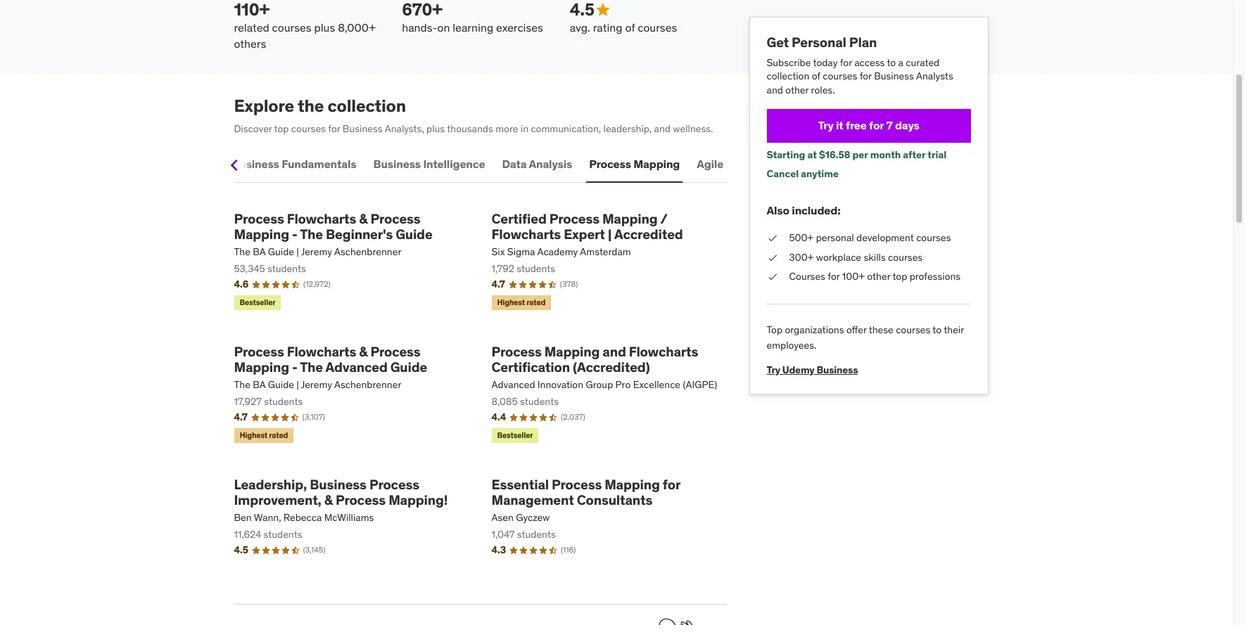 Task type: describe. For each thing, give the bounding box(es) containing it.
mapping inside essential process mapping for management consultants asen gyczew 1,047 students
[[605, 476, 660, 493]]

analysts,
[[385, 122, 424, 135]]

these
[[869, 324, 894, 336]]

business down discover
[[232, 157, 279, 171]]

days
[[895, 118, 919, 132]]

essential
[[492, 476, 549, 493]]

analysis
[[529, 157, 572, 171]]

plan
[[849, 34, 877, 51]]

courses for 100+ other top professions
[[789, 270, 961, 283]]

xsmall image for 500+
[[767, 231, 778, 245]]

(378)
[[560, 279, 578, 289]]

courses inside get personal plan subscribe today for access to a curated collection of courses for business analysts and other roles.
[[823, 70, 857, 83]]

| for process flowcharts & process mapping - the beginner's guide
[[296, 246, 299, 258]]

students inside certified process mapping / flowcharts expert | accredited six sigma academy amsterdam 1,792 students
[[517, 262, 555, 275]]

collection inside explore the collection discover top courses for business analysts, plus thousands more in communication, leadership, and wellness.
[[328, 95, 406, 117]]

4.5
[[234, 544, 248, 557]]

bestseller for advanced
[[497, 431, 533, 441]]

300+
[[789, 251, 814, 264]]

- for advanced
[[292, 359, 297, 376]]

for left 7
[[869, 118, 884, 132]]

leadership,
[[234, 476, 307, 493]]

on
[[437, 21, 450, 35]]

rated for flowcharts
[[527, 298, 546, 308]]

rated for mapping
[[269, 431, 288, 441]]

$16.58
[[819, 148, 850, 161]]

try for try it free for 7 days
[[818, 118, 834, 132]]

leadership, business process improvement, & process mapping! ben wann, rebecca mcwilliams 11,624 students
[[234, 476, 448, 541]]

4.7 for process flowcharts & process mapping - the advanced guide
[[234, 411, 248, 424]]

4.4
[[492, 411, 506, 424]]

3145 reviews element
[[303, 545, 325, 556]]

to inside get personal plan subscribe today for access to a curated collection of courses for business analysts and other roles.
[[887, 56, 896, 69]]

also included:
[[767, 203, 841, 217]]

(116)
[[561, 545, 576, 555]]

also
[[767, 203, 789, 217]]

leadership,
[[603, 122, 652, 135]]

300+ workplace skills courses
[[789, 251, 923, 264]]

116 reviews element
[[561, 545, 576, 556]]

4.7 for certified process mapping / flowcharts expert | accredited
[[492, 278, 505, 291]]

learning
[[453, 21, 493, 35]]

students inside process flowcharts & process mapping - the advanced guide the ba guide | jeremy aschenbrenner 17,927 students
[[264, 395, 303, 408]]

collection inside get personal plan subscribe today for access to a curated collection of courses for business analysts and other roles.
[[767, 70, 809, 83]]

business intelligence button
[[370, 147, 488, 181]]

to inside "top organizations offer these courses to their employees."
[[933, 324, 942, 336]]

8,085
[[492, 395, 518, 408]]

100+
[[842, 270, 865, 283]]

analysts
[[916, 70, 953, 83]]

(3,107)
[[302, 412, 325, 422]]

anytime
[[801, 168, 839, 180]]

(2,037)
[[561, 412, 585, 422]]

12972 reviews element
[[303, 279, 330, 290]]

process mapping and flowcharts certification (accredited) advanced innovation group pro excellence (aigpe) 8,085 students
[[492, 343, 717, 408]]

leadership, business process improvement, & process mapping! link
[[234, 476, 469, 509]]

top organizations offer these courses to their employees.
[[767, 324, 964, 352]]

business inside explore the collection discover top courses for business analysts, plus thousands more in communication, leadership, and wellness.
[[343, 122, 383, 135]]

courses right rating on the top of the page
[[638, 21, 677, 35]]

business down analysts,
[[373, 157, 421, 171]]

employees.
[[767, 339, 817, 352]]

hands-
[[402, 21, 437, 35]]

try udemy business
[[767, 364, 858, 376]]

agile
[[697, 157, 724, 171]]

amsterdam
[[580, 246, 631, 258]]

top for 100+
[[893, 270, 907, 283]]

process flowcharts & process mapping - the beginner's guide link
[[234, 210, 469, 243]]

for right today
[[840, 56, 852, 69]]

their
[[944, 324, 964, 336]]

& for beginner's
[[359, 210, 368, 227]]

related courses plus 8,000+ others
[[234, 21, 376, 50]]

pro
[[615, 379, 631, 391]]

a
[[898, 56, 904, 69]]

mapping inside process flowcharts & process mapping - the advanced guide the ba guide | jeremy aschenbrenner 17,927 students
[[234, 359, 289, 376]]

of inside get personal plan subscribe today for access to a curated collection of courses for business analysts and other roles.
[[812, 70, 820, 83]]

aschenbrenner for advanced
[[334, 379, 401, 391]]

plus inside explore the collection discover top courses for business analysts, plus thousands more in communication, leadership, and wellness.
[[427, 122, 445, 135]]

mapping!
[[389, 492, 448, 509]]

explore
[[234, 95, 294, 117]]

improvement,
[[234, 492, 321, 509]]

(12,972)
[[303, 279, 330, 289]]

six
[[492, 246, 505, 258]]

certified
[[492, 210, 547, 227]]

highest rated for mapping
[[240, 431, 288, 441]]

1,047
[[492, 528, 515, 541]]

group
[[586, 379, 613, 391]]

get
[[767, 34, 789, 51]]

mapping inside button
[[634, 157, 680, 171]]

/
[[660, 210, 668, 227]]

personal
[[816, 231, 854, 244]]

process mapping
[[589, 157, 680, 171]]

innovation
[[538, 379, 583, 391]]

process flowcharts & process mapping - the advanced guide the ba guide | jeremy aschenbrenner 17,927 students
[[234, 343, 427, 408]]

17,927
[[234, 395, 262, 408]]

500+
[[789, 231, 814, 244]]

students inside process mapping and flowcharts certification (accredited) advanced innovation group pro excellence (aigpe) 8,085 students
[[520, 395, 559, 408]]

try it free for 7 days link
[[767, 109, 971, 143]]

communication,
[[531, 122, 601, 135]]

| for process flowcharts & process mapping - the advanced guide
[[296, 379, 299, 391]]

asen
[[492, 512, 514, 524]]

agile button
[[694, 147, 726, 181]]

500+ personal development courses
[[789, 231, 951, 244]]

business fundamentals button
[[229, 147, 359, 181]]

data
[[502, 157, 527, 171]]

workplace
[[816, 251, 861, 264]]

free
[[846, 118, 867, 132]]

highest for process flowcharts & process mapping - the advanced guide
[[240, 431, 267, 441]]

business inside get personal plan subscribe today for access to a curated collection of courses for business analysts and other roles.
[[874, 70, 914, 83]]

ba for process flowcharts & process mapping - the advanced guide
[[253, 379, 266, 391]]

process flowcharts & process mapping - the advanced guide link
[[234, 343, 469, 376]]

tab navigation element
[[217, 147, 727, 183]]

get personal plan subscribe today for access to a curated collection of courses for business analysts and other roles.
[[767, 34, 953, 96]]

management
[[492, 492, 574, 509]]

others
[[234, 36, 266, 50]]



Task type: locate. For each thing, give the bounding box(es) containing it.
highest down 17,927 in the left bottom of the page
[[240, 431, 267, 441]]

jeremy inside process flowcharts & process mapping - the beginner's guide the ba guide | jeremy aschenbrenner 53,345 students
[[301, 246, 332, 258]]

flowcharts down fundamentals
[[287, 210, 356, 227]]

2 horizontal spatial and
[[767, 84, 783, 96]]

0 vertical spatial to
[[887, 56, 896, 69]]

hands-on learning exercises
[[402, 21, 543, 35]]

0 vertical spatial plus
[[314, 21, 335, 35]]

top for collection
[[274, 122, 289, 135]]

aschenbrenner inside process flowcharts & process mapping - the beginner's guide the ba guide | jeremy aschenbrenner 53,345 students
[[334, 246, 401, 258]]

process inside certified process mapping / flowcharts expert | accredited six sigma academy amsterdam 1,792 students
[[549, 210, 600, 227]]

1 horizontal spatial collection
[[767, 70, 809, 83]]

4.7 down 1,792
[[492, 278, 505, 291]]

flowcharts up (3,107)
[[287, 343, 356, 360]]

0 horizontal spatial top
[[274, 122, 289, 135]]

xsmall image left 300+
[[767, 251, 778, 265]]

1 ba from the top
[[253, 246, 266, 258]]

essential process mapping for management consultants asen gyczew 1,047 students
[[492, 476, 680, 541]]

ba inside process flowcharts & process mapping - the beginner's guide the ba guide | jeremy aschenbrenner 53,345 students
[[253, 246, 266, 258]]

aschenbrenner for beginner's
[[334, 246, 401, 258]]

the up (3,107)
[[300, 359, 323, 376]]

highest rated down 17,927 in the left bottom of the page
[[240, 431, 288, 441]]

jeremy for beginner's
[[301, 246, 332, 258]]

process mapping and flowcharts certification (accredited) link
[[492, 343, 727, 376]]

the left beginner's
[[300, 226, 323, 243]]

- inside process flowcharts & process mapping - the beginner's guide the ba guide | jeremy aschenbrenner 53,345 students
[[292, 226, 297, 243]]

related
[[234, 21, 269, 35]]

students down sigma
[[517, 262, 555, 275]]

(aigpe)
[[683, 379, 717, 391]]

1 vertical spatial xsmall image
[[767, 251, 778, 265]]

0 vertical spatial &
[[359, 210, 368, 227]]

discover
[[234, 122, 272, 135]]

business up mcwilliams
[[310, 476, 367, 493]]

top
[[274, 122, 289, 135], [893, 270, 907, 283]]

(3,145)
[[303, 545, 325, 555]]

2 - from the top
[[292, 359, 297, 376]]

to left the a
[[887, 56, 896, 69]]

courses inside "top organizations offer these courses to their employees."
[[896, 324, 930, 336]]

try left udemy
[[767, 364, 780, 376]]

and down subscribe
[[767, 84, 783, 96]]

0 horizontal spatial bestseller
[[240, 298, 275, 308]]

for inside explore the collection discover top courses for business analysts, plus thousands more in communication, leadership, and wellness.
[[328, 122, 340, 135]]

& inside process flowcharts & process mapping - the advanced guide the ba guide | jeremy aschenbrenner 17,927 students
[[359, 343, 368, 360]]

to
[[887, 56, 896, 69], [933, 324, 942, 336]]

students down wann,
[[264, 528, 302, 541]]

top right discover
[[274, 122, 289, 135]]

| up amsterdam
[[608, 226, 612, 243]]

aschenbrenner down beginner's
[[334, 246, 401, 258]]

other left roles.
[[785, 84, 809, 96]]

2 vertical spatial |
[[296, 379, 299, 391]]

certification
[[492, 359, 570, 376]]

for inside essential process mapping for management consultants asen gyczew 1,047 students
[[663, 476, 680, 493]]

fundamentals
[[282, 157, 356, 171]]

for down access
[[860, 70, 872, 83]]

0 vertical spatial bestseller
[[240, 298, 275, 308]]

month
[[870, 148, 901, 161]]

the up 17,927 in the left bottom of the page
[[234, 379, 250, 391]]

courses down the at the left top
[[291, 122, 326, 135]]

1 horizontal spatial 4.7
[[492, 278, 505, 291]]

collection down subscribe
[[767, 70, 809, 83]]

11,624
[[234, 528, 261, 541]]

xsmall image left the courses
[[767, 270, 778, 284]]

1 horizontal spatial to
[[933, 324, 942, 336]]

ba for process flowcharts & process mapping - the beginner's guide
[[253, 246, 266, 258]]

ba up 53,345
[[253, 246, 266, 258]]

at
[[808, 148, 817, 161]]

ba
[[253, 246, 266, 258], [253, 379, 266, 391]]

1 vertical spatial &
[[359, 343, 368, 360]]

plus left 8,000+
[[314, 21, 335, 35]]

0 horizontal spatial rated
[[269, 431, 288, 441]]

bestseller down 4.6
[[240, 298, 275, 308]]

0 vertical spatial aschenbrenner
[[334, 246, 401, 258]]

1 vertical spatial try
[[767, 364, 780, 376]]

professions
[[910, 270, 961, 283]]

378 reviews element
[[560, 279, 578, 290]]

rated
[[527, 298, 546, 308], [269, 431, 288, 441]]

1 vertical spatial of
[[812, 70, 820, 83]]

it
[[836, 118, 843, 132]]

business inside leadership, business process improvement, & process mapping! ben wann, rebecca mcwilliams 11,624 students
[[310, 476, 367, 493]]

wellness.
[[673, 122, 713, 135]]

1 xsmall image from the top
[[767, 231, 778, 245]]

skills
[[864, 251, 886, 264]]

and inside explore the collection discover top courses for business analysts, plus thousands more in communication, leadership, and wellness.
[[654, 122, 671, 135]]

0 vertical spatial and
[[767, 84, 783, 96]]

mapping inside certified process mapping / flowcharts expert | accredited six sigma academy amsterdam 1,792 students
[[602, 210, 658, 227]]

exercises
[[496, 21, 543, 35]]

students inside essential process mapping for management consultants asen gyczew 1,047 students
[[517, 528, 556, 541]]

and inside process mapping and flowcharts certification (accredited) advanced innovation group pro excellence (aigpe) 8,085 students
[[603, 343, 626, 360]]

0 vertical spatial |
[[608, 226, 612, 243]]

1 vertical spatial |
[[296, 246, 299, 258]]

| down process flowcharts & process mapping - the advanced guide link
[[296, 379, 299, 391]]

courses inside related courses plus 8,000+ others
[[272, 21, 311, 35]]

business right udemy
[[817, 364, 858, 376]]

bestseller
[[240, 298, 275, 308], [497, 431, 533, 441]]

courses down 'development'
[[888, 251, 923, 264]]

other
[[785, 84, 809, 96], [867, 270, 890, 283]]

1 - from the top
[[292, 226, 297, 243]]

of up roles.
[[812, 70, 820, 83]]

| inside certified process mapping / flowcharts expert | accredited six sigma academy amsterdam 1,792 students
[[608, 226, 612, 243]]

-
[[292, 226, 297, 243], [292, 359, 297, 376]]

gyczew
[[516, 512, 550, 524]]

1 vertical spatial 4.7
[[234, 411, 248, 424]]

1 aschenbrenner from the top
[[334, 246, 401, 258]]

2 aschenbrenner from the top
[[334, 379, 401, 391]]

subscribe
[[767, 56, 811, 69]]

flowcharts inside process mapping and flowcharts certification (accredited) advanced innovation group pro excellence (aigpe) 8,085 students
[[629, 343, 698, 360]]

highest down 1,792
[[497, 298, 525, 308]]

today
[[813, 56, 838, 69]]

- for beginner's
[[292, 226, 297, 243]]

courses down today
[[823, 70, 857, 83]]

and up 'pro'
[[603, 343, 626, 360]]

flowcharts up excellence
[[629, 343, 698, 360]]

beginner's
[[326, 226, 393, 243]]

academy
[[537, 246, 578, 258]]

try for try udemy business
[[767, 364, 780, 376]]

trial
[[928, 148, 947, 161]]

1 vertical spatial rated
[[269, 431, 288, 441]]

try it free for 7 days
[[818, 118, 919, 132]]

1 horizontal spatial top
[[893, 270, 907, 283]]

1 vertical spatial bestseller
[[497, 431, 533, 441]]

accredited
[[614, 226, 683, 243]]

1 vertical spatial advanced
[[492, 379, 535, 391]]

in
[[521, 122, 529, 135]]

certified process mapping / flowcharts expert | accredited six sigma academy amsterdam 1,792 students
[[492, 210, 683, 275]]

1 horizontal spatial try
[[818, 118, 834, 132]]

highest rated for flowcharts
[[497, 298, 546, 308]]

3107 reviews element
[[302, 412, 325, 423]]

courses
[[272, 21, 311, 35], [638, 21, 677, 35], [823, 70, 857, 83], [291, 122, 326, 135], [916, 231, 951, 244], [888, 251, 923, 264], [896, 324, 930, 336]]

to left their
[[933, 324, 942, 336]]

top left professions
[[893, 270, 907, 283]]

xsmall image down also
[[767, 231, 778, 245]]

1 vertical spatial highest
[[240, 431, 267, 441]]

xsmall image for 300+
[[767, 251, 778, 265]]

- inside process flowcharts & process mapping - the advanced guide the ba guide | jeremy aschenbrenner 17,927 students
[[292, 359, 297, 376]]

students up (12,972)
[[267, 262, 306, 275]]

0 horizontal spatial and
[[603, 343, 626, 360]]

highest rated down 1,792
[[497, 298, 546, 308]]

bestseller for the
[[240, 298, 275, 308]]

0 vertical spatial advanced
[[326, 359, 388, 376]]

0 vertical spatial highest rated
[[497, 298, 546, 308]]

students inside process flowcharts & process mapping - the beginner's guide the ba guide | jeremy aschenbrenner 53,345 students
[[267, 262, 306, 275]]

and inside get personal plan subscribe today for access to a curated collection of courses for business analysts and other roles.
[[767, 84, 783, 96]]

and left wellness.
[[654, 122, 671, 135]]

aschenbrenner down process flowcharts & process mapping - the advanced guide link
[[334, 379, 401, 391]]

consultants
[[577, 492, 652, 509]]

ba inside process flowcharts & process mapping - the advanced guide the ba guide | jeremy aschenbrenner 17,927 students
[[253, 379, 266, 391]]

0 vertical spatial highest
[[497, 298, 525, 308]]

0 vertical spatial jeremy
[[301, 246, 332, 258]]

0 vertical spatial xsmall image
[[767, 231, 778, 245]]

starting at $16.58 per month after trial cancel anytime
[[767, 148, 947, 180]]

mapping inside process flowcharts & process mapping - the beginner's guide the ba guide | jeremy aschenbrenner 53,345 students
[[234, 226, 289, 243]]

2 xsmall image from the top
[[767, 251, 778, 265]]

0 horizontal spatial other
[[785, 84, 809, 96]]

0 vertical spatial other
[[785, 84, 809, 96]]

rated down sigma
[[527, 298, 546, 308]]

1 jeremy from the top
[[301, 246, 332, 258]]

1 vertical spatial aschenbrenner
[[334, 379, 401, 391]]

3 xsmall image from the top
[[767, 270, 778, 284]]

flowcharts inside certified process mapping / flowcharts expert | accredited six sigma academy amsterdam 1,792 students
[[492, 226, 561, 243]]

0 horizontal spatial 4.7
[[234, 411, 248, 424]]

1 vertical spatial and
[[654, 122, 671, 135]]

the up 53,345
[[234, 246, 250, 258]]

0 horizontal spatial highest rated
[[240, 431, 288, 441]]

1 vertical spatial top
[[893, 270, 907, 283]]

previous image
[[223, 154, 245, 176]]

for left 100+ in the top of the page
[[828, 270, 840, 283]]

data analysis button
[[499, 147, 575, 181]]

0 vertical spatial collection
[[767, 70, 809, 83]]

top inside explore the collection discover top courses for business analysts, plus thousands more in communication, leadership, and wellness.
[[274, 122, 289, 135]]

advanced inside process flowcharts & process mapping - the advanced guide the ba guide | jeremy aschenbrenner 17,927 students
[[326, 359, 388, 376]]

2 vertical spatial and
[[603, 343, 626, 360]]

2 vertical spatial xsmall image
[[767, 270, 778, 284]]

0 horizontal spatial plus
[[314, 21, 335, 35]]

& inside process flowcharts & process mapping - the beginner's guide the ba guide | jeremy aschenbrenner 53,345 students
[[359, 210, 368, 227]]

aschenbrenner inside process flowcharts & process mapping - the advanced guide the ba guide | jeremy aschenbrenner 17,927 students
[[334, 379, 401, 391]]

the
[[300, 226, 323, 243], [234, 246, 250, 258], [300, 359, 323, 376], [234, 379, 250, 391]]

1 vertical spatial highest rated
[[240, 431, 288, 441]]

rebecca
[[283, 512, 322, 524]]

2 jeremy from the top
[[301, 379, 332, 391]]

excellence
[[633, 379, 681, 391]]

process inside button
[[589, 157, 631, 171]]

0 horizontal spatial of
[[625, 21, 635, 35]]

wann,
[[254, 512, 281, 524]]

4.7 down 17,927 in the left bottom of the page
[[234, 411, 248, 424]]

plus right analysts,
[[427, 122, 445, 135]]

plus inside related courses plus 8,000+ others
[[314, 21, 335, 35]]

flowcharts
[[287, 210, 356, 227], [492, 226, 561, 243], [287, 343, 356, 360], [629, 343, 698, 360]]

flowcharts up sigma
[[492, 226, 561, 243]]

1 horizontal spatial other
[[867, 270, 890, 283]]

1 horizontal spatial bestseller
[[497, 431, 533, 441]]

courses
[[789, 270, 825, 283]]

| inside process flowcharts & process mapping - the advanced guide the ba guide | jeremy aschenbrenner 17,927 students
[[296, 379, 299, 391]]

0 vertical spatial -
[[292, 226, 297, 243]]

8,000+
[[338, 21, 376, 35]]

certified process mapping / flowcharts expert | accredited link
[[492, 210, 727, 243]]

curated
[[906, 56, 940, 69]]

0 vertical spatial ba
[[253, 246, 266, 258]]

1 vertical spatial ba
[[253, 379, 266, 391]]

1 vertical spatial plus
[[427, 122, 445, 135]]

courses up professions
[[916, 231, 951, 244]]

intelligence
[[423, 157, 485, 171]]

2 vertical spatial &
[[324, 492, 333, 509]]

avg.
[[570, 21, 590, 35]]

courses right related
[[272, 21, 311, 35]]

try left it
[[818, 118, 834, 132]]

1 vertical spatial other
[[867, 270, 890, 283]]

2037 reviews element
[[561, 412, 585, 423]]

after
[[903, 148, 926, 161]]

business left analysts,
[[343, 122, 383, 135]]

try udemy business link
[[767, 353, 858, 376]]

| inside process flowcharts & process mapping - the beginner's guide the ba guide | jeremy aschenbrenner 53,345 students
[[296, 246, 299, 258]]

jeremy inside process flowcharts & process mapping - the advanced guide the ba guide | jeremy aschenbrenner 17,927 students
[[301, 379, 332, 391]]

for
[[840, 56, 852, 69], [860, 70, 872, 83], [869, 118, 884, 132], [328, 122, 340, 135], [828, 270, 840, 283], [663, 476, 680, 493]]

7
[[886, 118, 893, 132]]

0 vertical spatial try
[[818, 118, 834, 132]]

highest rated
[[497, 298, 546, 308], [240, 431, 288, 441]]

students up (3,107)
[[264, 395, 303, 408]]

1 vertical spatial jeremy
[[301, 379, 332, 391]]

data analysis
[[502, 157, 572, 171]]

0 vertical spatial 4.7
[[492, 278, 505, 291]]

highest for certified process mapping / flowcharts expert | accredited
[[497, 298, 525, 308]]

0 horizontal spatial to
[[887, 56, 896, 69]]

advanced inside process mapping and flowcharts certification (accredited) advanced innovation group pro excellence (aigpe) 8,085 students
[[492, 379, 535, 391]]

0 horizontal spatial advanced
[[326, 359, 388, 376]]

| down process flowcharts & process mapping - the beginner's guide link
[[296, 246, 299, 258]]

xsmall image for courses
[[767, 270, 778, 284]]

sigma
[[507, 246, 535, 258]]

rated up leadership,
[[269, 431, 288, 441]]

0 horizontal spatial try
[[767, 364, 780, 376]]

0 horizontal spatial collection
[[328, 95, 406, 117]]

& for advanced
[[359, 343, 368, 360]]

ben
[[234, 512, 252, 524]]

udemy
[[782, 364, 815, 376]]

personal
[[792, 34, 846, 51]]

collection up analysts,
[[328, 95, 406, 117]]

other down skills
[[867, 270, 890, 283]]

students inside leadership, business process improvement, & process mapping! ben wann, rebecca mcwilliams 11,624 students
[[264, 528, 302, 541]]

business fundamentals
[[232, 157, 356, 171]]

courses right "these"
[[896, 324, 930, 336]]

& inside leadership, business process improvement, & process mapping! ben wann, rebecca mcwilliams 11,624 students
[[324, 492, 333, 509]]

1 horizontal spatial advanced
[[492, 379, 535, 391]]

1 horizontal spatial plus
[[427, 122, 445, 135]]

students down innovation
[[520, 395, 559, 408]]

1 horizontal spatial and
[[654, 122, 671, 135]]

jeremy for advanced
[[301, 379, 332, 391]]

jeremy up (12,972)
[[301, 246, 332, 258]]

mapping inside process mapping and flowcharts certification (accredited) advanced innovation group pro excellence (aigpe) 8,085 students
[[544, 343, 600, 360]]

0 vertical spatial top
[[274, 122, 289, 135]]

0 vertical spatial rated
[[527, 298, 546, 308]]

courses inside explore the collection discover top courses for business analysts, plus thousands more in communication, leadership, and wellness.
[[291, 122, 326, 135]]

1 horizontal spatial rated
[[527, 298, 546, 308]]

0 vertical spatial of
[[625, 21, 635, 35]]

process inside process mapping and flowcharts certification (accredited) advanced innovation group pro excellence (aigpe) 8,085 students
[[492, 343, 542, 360]]

for right consultants on the bottom
[[663, 476, 680, 493]]

process inside essential process mapping for management consultants asen gyczew 1,047 students
[[552, 476, 602, 493]]

business down the a
[[874, 70, 914, 83]]

53,345
[[234, 262, 265, 275]]

students down gyczew
[[517, 528, 556, 541]]

1,792
[[492, 262, 514, 275]]

1 vertical spatial -
[[292, 359, 297, 376]]

flowcharts inside process flowcharts & process mapping - the advanced guide the ba guide | jeremy aschenbrenner 17,927 students
[[287, 343, 356, 360]]

bestseller down 4.4 on the left
[[497, 431, 533, 441]]

1 horizontal spatial highest
[[497, 298, 525, 308]]

1 vertical spatial to
[[933, 324, 942, 336]]

1 horizontal spatial of
[[812, 70, 820, 83]]

2 ba from the top
[[253, 379, 266, 391]]

mcwilliams
[[324, 512, 374, 524]]

expert
[[564, 226, 605, 243]]

jeremy up (3,107)
[[301, 379, 332, 391]]

of right rating on the top of the page
[[625, 21, 635, 35]]

business intelligence
[[373, 157, 485, 171]]

1 horizontal spatial highest rated
[[497, 298, 546, 308]]

ba up 17,927 in the left bottom of the page
[[253, 379, 266, 391]]

of
[[625, 21, 635, 35], [812, 70, 820, 83]]

per
[[853, 148, 868, 161]]

try
[[818, 118, 834, 132], [767, 364, 780, 376]]

0 horizontal spatial highest
[[240, 431, 267, 441]]

flowcharts inside process flowcharts & process mapping - the beginner's guide the ba guide | jeremy aschenbrenner 53,345 students
[[287, 210, 356, 227]]

process mapping button
[[586, 147, 683, 181]]

xsmall image
[[767, 231, 778, 245], [767, 251, 778, 265], [767, 270, 778, 284]]

1 vertical spatial collection
[[328, 95, 406, 117]]

for up fundamentals
[[328, 122, 340, 135]]

(accredited)
[[573, 359, 650, 376]]

plus
[[314, 21, 335, 35], [427, 122, 445, 135]]

other inside get personal plan subscribe today for access to a curated collection of courses for business analysts and other roles.
[[785, 84, 809, 96]]

roles.
[[811, 84, 835, 96]]

medium image
[[595, 1, 611, 18]]



Task type: vqa. For each thing, say whether or not it's contained in the screenshot.
the rightmost top
yes



